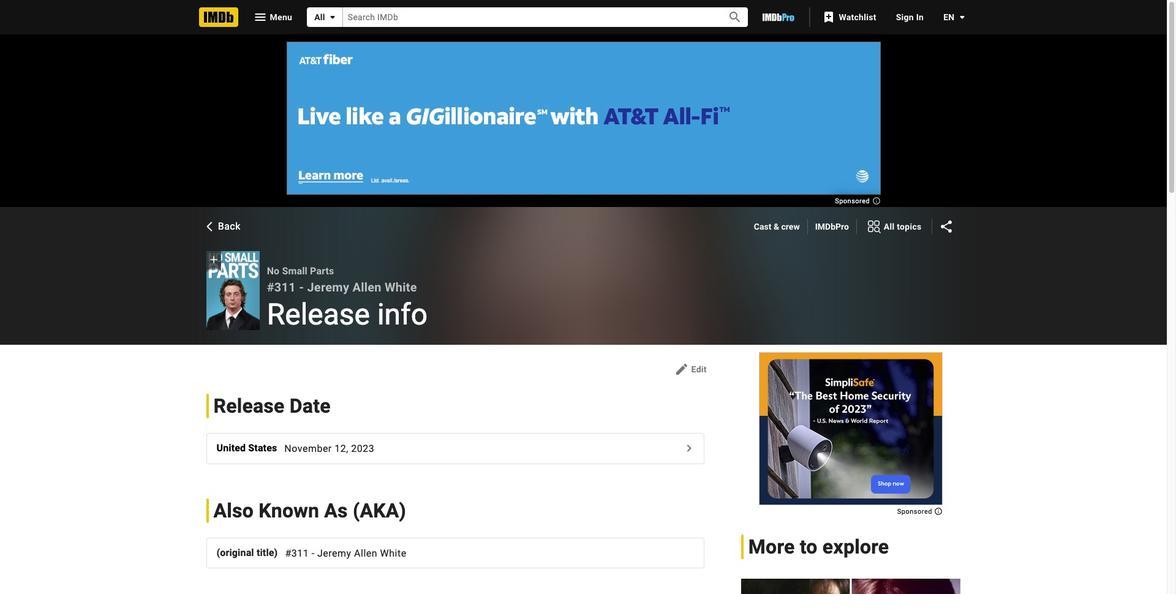 Task type: vqa. For each thing, say whether or not it's contained in the screenshot.
the "All" within the All topics button
yes



Task type: describe. For each thing, give the bounding box(es) containing it.
share on social media image
[[939, 219, 954, 234]]

jeremy for title)
[[317, 547, 351, 559]]

1 horizontal spatial group
[[741, 579, 961, 594]]

crew
[[782, 222, 800, 232]]

release for release date
[[214, 395, 285, 418]]

allen for info
[[353, 280, 382, 295]]

arrow drop down image
[[955, 10, 970, 25]]

sign in
[[896, 12, 924, 22]]

#311 - jeremy allen white image
[[206, 251, 260, 330]]

november
[[285, 443, 332, 454]]

november 12, 2023
[[285, 443, 375, 454]]

none field inside all search box
[[343, 8, 714, 27]]

arrow left image
[[203, 220, 215, 232]]

menu
[[270, 12, 292, 22]]

more
[[749, 535, 795, 559]]

Search IMDb text field
[[343, 8, 714, 27]]

jeremy for info
[[307, 280, 349, 295]]

cast
[[754, 222, 772, 232]]

united
[[217, 443, 246, 454]]

1 vertical spatial sponsored content section
[[759, 352, 943, 516]]

release info
[[267, 297, 428, 332]]

united states button
[[217, 441, 285, 456]]

explore
[[823, 535, 889, 559]]

watchlist button
[[816, 6, 886, 28]]

home image
[[199, 7, 238, 27]]

arrow drop down image
[[325, 10, 340, 25]]

sponsored for the bottommost 'sponsored content' section
[[897, 508, 934, 516]]

all topics
[[884, 222, 922, 231]]

watchlist
[[839, 12, 877, 22]]

to
[[800, 535, 818, 559]]

12,
[[335, 443, 349, 454]]

all button
[[307, 7, 343, 27]]

allen for title)
[[354, 547, 378, 559]]

topics
[[897, 222, 922, 231]]

categories image
[[867, 219, 882, 234]]

known
[[259, 499, 319, 522]]

(aka)
[[353, 499, 406, 522]]

0 vertical spatial sponsored content section
[[286, 42, 881, 205]]

all for all topics
[[884, 222, 895, 231]]

parts
[[310, 265, 334, 277]]

info
[[377, 297, 428, 332]]

all topics button
[[857, 217, 932, 237]]

white for info
[[385, 280, 417, 295]]

- for (original title)
[[312, 547, 315, 559]]

release date
[[214, 395, 331, 418]]

small
[[282, 265, 308, 277]]



Task type: locate. For each thing, give the bounding box(es) containing it.
1 vertical spatial release
[[214, 395, 285, 418]]

0 vertical spatial release
[[267, 297, 370, 332]]

(original
[[217, 547, 254, 559]]

white
[[385, 280, 417, 295], [380, 547, 407, 559]]

white up info
[[385, 280, 417, 295]]

cast & crew button
[[754, 221, 800, 233]]

#311 for (original title)
[[285, 547, 309, 559]]

0 vertical spatial allen
[[353, 280, 382, 295]]

sign in button
[[886, 6, 934, 28]]

menu image
[[253, 10, 267, 25]]

release
[[267, 297, 370, 332], [214, 395, 285, 418]]

1 horizontal spatial all
[[884, 222, 895, 231]]

united states image
[[682, 441, 697, 456]]

0 vertical spatial group
[[206, 251, 260, 330]]

all right menu
[[314, 12, 325, 22]]

-
[[299, 280, 304, 295], [312, 547, 315, 559]]

1 vertical spatial white
[[380, 547, 407, 559]]

1 vertical spatial #311 - jeremy allen white
[[285, 547, 407, 559]]

1 horizontal spatial -
[[312, 547, 315, 559]]

imdbpro button
[[815, 221, 849, 233]]

all inside button
[[314, 12, 325, 22]]

allen down (aka)
[[354, 547, 378, 559]]

0 vertical spatial white
[[385, 280, 417, 295]]

no
[[267, 265, 280, 277]]

0 horizontal spatial sponsored
[[835, 197, 872, 205]]

all for all
[[314, 12, 325, 22]]

0 vertical spatial #311
[[267, 280, 296, 295]]

submit search image
[[728, 10, 742, 25]]

#311 - jeremy allen white for info
[[267, 280, 417, 295]]

date
[[290, 395, 331, 418]]

watchlist image
[[822, 10, 837, 25]]

no small parts
[[267, 265, 334, 277]]

0 vertical spatial -
[[299, 280, 304, 295]]

1 vertical spatial #311
[[285, 547, 309, 559]]

#311 - jeremy allen white down the as
[[285, 547, 407, 559]]

group
[[206, 251, 260, 330], [741, 579, 961, 594]]

All search field
[[307, 7, 748, 27]]

all inside button
[[884, 222, 895, 231]]

also known as (aka) link
[[206, 499, 430, 523]]

release down parts
[[267, 297, 370, 332]]

group left no on the top of the page
[[206, 251, 260, 330]]

imdbpro
[[815, 222, 849, 232]]

also
[[214, 499, 254, 522]]

jeremy down parts
[[307, 280, 349, 295]]

allen
[[353, 280, 382, 295], [354, 547, 378, 559]]

1 horizontal spatial sponsored
[[897, 508, 934, 516]]

- down also known as (aka)
[[312, 547, 315, 559]]

menu button
[[243, 7, 302, 27]]

cast & crew
[[754, 222, 800, 232]]

None field
[[343, 8, 714, 27]]

sponsored for topmost 'sponsored content' section
[[835, 197, 872, 205]]

0 vertical spatial #311 - jeremy allen white
[[267, 280, 417, 295]]

all
[[314, 12, 325, 22], [884, 222, 895, 231]]

0 vertical spatial sponsored
[[835, 197, 872, 205]]

#311 right title)
[[285, 547, 309, 559]]

0 vertical spatial jeremy
[[307, 280, 349, 295]]

en
[[944, 12, 955, 22]]

allen up release info
[[353, 280, 382, 295]]

#311
[[267, 280, 296, 295], [285, 547, 309, 559]]

#311 - jeremy allen white down parts
[[267, 280, 417, 295]]

1 vertical spatial group
[[741, 579, 961, 594]]

1 vertical spatial all
[[884, 222, 895, 231]]

release date link
[[206, 394, 354, 418]]

states
[[248, 443, 277, 454]]

0 horizontal spatial all
[[314, 12, 325, 22]]

production art image
[[741, 579, 961, 594]]

white down (aka)
[[380, 547, 407, 559]]

edit button
[[669, 360, 712, 379]]

back
[[218, 221, 241, 232]]

jeremy down the as
[[317, 547, 351, 559]]

1 vertical spatial allen
[[354, 547, 378, 559]]

jeremy
[[307, 280, 349, 295], [317, 547, 351, 559]]

#311 for release info
[[267, 280, 296, 295]]

#311 - jeremy allen white for title)
[[285, 547, 407, 559]]

(original title)
[[217, 547, 278, 559]]

0 horizontal spatial -
[[299, 280, 304, 295]]

- for release info
[[299, 280, 304, 295]]

white for title)
[[380, 547, 407, 559]]

more to explore
[[749, 535, 889, 559]]

2023
[[351, 443, 375, 454]]

all right categories icon
[[884, 222, 895, 231]]

group down explore
[[741, 579, 961, 594]]

0 vertical spatial all
[[314, 12, 325, 22]]

release up united states
[[214, 395, 285, 418]]

sign
[[896, 12, 914, 22]]

add image
[[207, 254, 220, 266]]

as
[[324, 499, 348, 522]]

edit
[[692, 364, 707, 374]]

1 vertical spatial sponsored
[[897, 508, 934, 516]]

sponsored
[[835, 197, 872, 205], [897, 508, 934, 516]]

back button
[[203, 219, 241, 234]]

in
[[916, 12, 924, 22]]

also known as (aka)
[[214, 499, 406, 522]]

#311 - jeremy allen white
[[267, 280, 417, 295], [285, 547, 407, 559]]

0 horizontal spatial group
[[206, 251, 260, 330]]

no small parts link
[[267, 265, 961, 278]]

edit image
[[674, 362, 689, 377]]

1 vertical spatial -
[[312, 547, 315, 559]]

sponsored content section
[[286, 42, 881, 205], [759, 352, 943, 516]]

title)
[[257, 547, 278, 559]]

&
[[774, 222, 779, 232]]

united states
[[217, 443, 277, 454]]

1 vertical spatial jeremy
[[317, 547, 351, 559]]

en button
[[934, 6, 970, 28]]

- down no small parts
[[299, 280, 304, 295]]

release for release info
[[267, 297, 370, 332]]

#311 down no on the top of the page
[[267, 280, 296, 295]]



